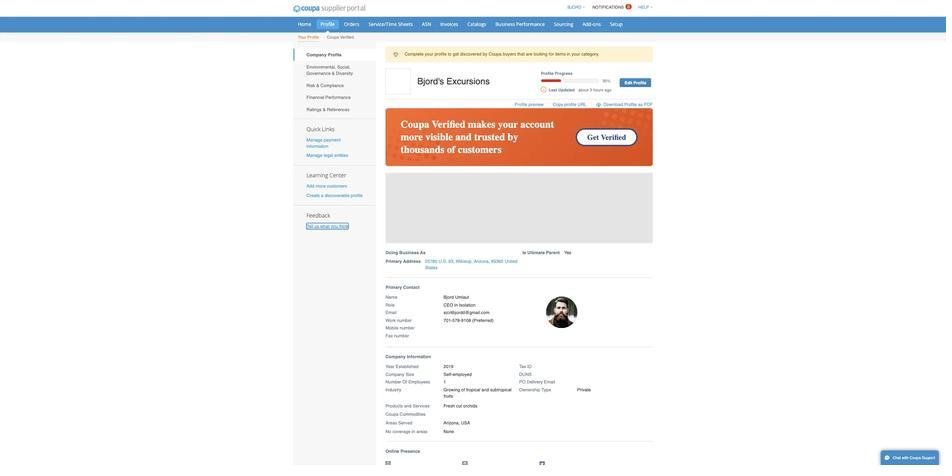Task type: locate. For each thing, give the bounding box(es) containing it.
0 vertical spatial coupa
[[409, 44, 424, 49]]

701-
[[555, 397, 566, 404]]

performance up are on the top of page
[[645, 26, 681, 34]]

complete your profile to get discovered by coupa buyers that are looking for items in your category.
[[506, 65, 749, 71]]

0 horizontal spatial coupa
[[409, 44, 424, 49]]

profile right discoverable
[[438, 241, 453, 247]]

invoices
[[551, 26, 573, 34]]

navigation
[[706, 1, 816, 17]]

manage payment information link
[[383, 172, 426, 186]]

feedback
[[383, 264, 413, 274]]

for
[[686, 65, 692, 71]]

profile
[[401, 26, 419, 34], [384, 44, 399, 49], [410, 65, 427, 71], [644, 128, 659, 134]]

1 vertical spatial &
[[395, 104, 399, 110]]

& for references
[[403, 134, 407, 140]]

2 manage from the top
[[383, 191, 403, 197]]

add more customers link
[[383, 230, 434, 236]]

1 horizontal spatial your
[[715, 65, 725, 71]]

discovered
[[575, 65, 602, 71]]

states
[[531, 332, 547, 338]]

in right items
[[709, 65, 713, 71]]

what
[[400, 280, 412, 286]]

2 vertical spatial &
[[403, 134, 407, 140]]

2 horizontal spatial &
[[415, 88, 418, 95]]

preview
[[661, 128, 680, 134]]

coupa supplier portal image
[[361, 1, 462, 21]]

0 horizontal spatial your
[[531, 65, 542, 71]]

manage
[[383, 172, 403, 178], [383, 191, 403, 197]]

that
[[647, 65, 656, 71]]

0 vertical spatial business
[[619, 26, 644, 34]]

profile
[[543, 65, 558, 71], [438, 241, 453, 247]]

manage legal entities link
[[383, 191, 435, 197]]

payment
[[405, 172, 426, 178]]

email
[[482, 388, 496, 394]]

tell us what you think button
[[383, 279, 436, 287]]

bjord's excursions
[[522, 95, 612, 108]]

catalogs
[[584, 26, 608, 34]]

1 vertical spatial in
[[568, 378, 572, 384]]

arizona,
[[592, 324, 612, 330]]

company profile link
[[367, 61, 470, 76]]

0 horizontal spatial business
[[499, 313, 524, 319]]

in
[[709, 65, 713, 71], [568, 378, 572, 384]]

0 horizontal spatial &
[[395, 104, 399, 110]]

ratings & references
[[383, 134, 437, 140]]

0 horizontal spatial performance
[[407, 119, 438, 125]]

manage down the information
[[383, 191, 403, 197]]

profile left to
[[543, 65, 558, 71]]

invoices link
[[546, 25, 578, 36]]

profile left preview
[[644, 128, 659, 134]]

tell
[[383, 280, 391, 286]]

1 vertical spatial performance
[[407, 119, 438, 125]]

your profile
[[372, 44, 399, 49]]

1 horizontal spatial coupa
[[611, 65, 627, 71]]

think
[[424, 280, 436, 286]]

1 manage from the top
[[383, 172, 403, 178]]

0 horizontal spatial in
[[568, 378, 572, 384]]

your right 'complete'
[[531, 65, 542, 71]]

0 vertical spatial manage
[[383, 172, 403, 178]]

manage up the information
[[383, 172, 403, 178]]

0 horizontal spatial profile
[[438, 241, 453, 247]]

coupa right by
[[611, 65, 627, 71]]

1 horizontal spatial performance
[[645, 26, 681, 34]]

& right risk
[[395, 104, 399, 110]]

your left the category.
[[715, 65, 725, 71]]

create a discoverable profile link
[[383, 241, 453, 247]]

performance for business performance
[[645, 26, 681, 34]]

more
[[395, 230, 407, 236]]

& inside 'link'
[[395, 104, 399, 110]]

& for compliance
[[395, 104, 399, 110]]

performance
[[645, 26, 681, 34], [407, 119, 438, 125]]

(preferred)
[[590, 397, 617, 404]]

9108
[[577, 397, 589, 404]]

1 horizontal spatial &
[[403, 134, 407, 140]]

manage for manage payment information
[[383, 172, 403, 178]]

1 vertical spatial manage
[[383, 191, 403, 197]]

profile down coupa supplier portal 'image'
[[401, 26, 419, 34]]

information
[[383, 180, 411, 186]]

environmental,
[[383, 81, 420, 87]]

add more customers
[[383, 230, 434, 236]]

your
[[372, 44, 383, 49]]

manage legal entities
[[383, 191, 435, 197]]

0 vertical spatial in
[[709, 65, 713, 71]]

business performance link
[[614, 25, 686, 36]]

profile link
[[396, 25, 424, 36]]

company profile
[[383, 65, 427, 71]]

bjord's excursions banner
[[479, 86, 817, 347]]

1 vertical spatial coupa
[[611, 65, 627, 71]]

looking
[[667, 65, 685, 71]]

0 vertical spatial &
[[415, 88, 418, 95]]

& right ratings
[[403, 134, 407, 140]]

complete
[[506, 65, 530, 71]]

0 vertical spatial profile
[[543, 65, 558, 71]]

us
[[393, 280, 399, 286]]

in right ceo
[[568, 378, 572, 384]]

performance up references
[[407, 119, 438, 125]]

financial performance link
[[367, 114, 470, 130]]

coupa
[[409, 44, 424, 49], [611, 65, 627, 71]]

1 vertical spatial business
[[499, 313, 524, 319]]

isolation
[[574, 378, 594, 384]]

bjord's excursions image
[[482, 86, 514, 118]]

business right catalogs
[[619, 26, 644, 34]]

profile right your at the top of the page
[[384, 44, 399, 49]]

profile up social,
[[410, 65, 427, 71]]

create
[[383, 241, 400, 247]]

are
[[658, 65, 665, 71]]

category.
[[727, 65, 749, 71]]

sourcing link
[[688, 25, 722, 36]]

in inside alert
[[709, 65, 713, 71]]

1 horizontal spatial in
[[709, 65, 713, 71]]

add
[[383, 230, 393, 236]]

& left diversity
[[415, 88, 418, 95]]

business
[[619, 26, 644, 34], [499, 313, 524, 319]]

manage inside manage payment information
[[383, 172, 403, 178]]

0 vertical spatial performance
[[645, 26, 681, 34]]

1 horizontal spatial profile
[[543, 65, 558, 71]]

by
[[604, 65, 609, 71]]

ratings
[[383, 134, 402, 140]]

primary
[[482, 324, 503, 330]]

learning center
[[383, 214, 433, 224]]

coupa down profile link
[[409, 44, 424, 49]]

verified
[[425, 44, 442, 49]]

asn
[[528, 26, 539, 34]]

business up address
[[499, 313, 524, 319]]

risk & compliance link
[[367, 99, 470, 114]]



Task type: vqa. For each thing, say whether or not it's contained in the screenshot.
top Requests
no



Task type: describe. For each thing, give the bounding box(es) containing it.
1 vertical spatial profile
[[438, 241, 453, 247]]

manage payment information
[[383, 172, 426, 186]]

items
[[694, 65, 707, 71]]

governance
[[383, 88, 413, 95]]

sourcing
[[693, 26, 717, 34]]

profile inside bjord's excursions 'banner'
[[644, 128, 659, 134]]

home
[[372, 26, 389, 34]]

primary address
[[482, 324, 526, 330]]

entities
[[418, 191, 435, 197]]

excursions
[[558, 95, 612, 108]]

diversity
[[420, 88, 441, 95]]

coupa inside alert
[[611, 65, 627, 71]]

asn link
[[523, 25, 544, 36]]

1 horizontal spatial business
[[619, 26, 644, 34]]

your profile link
[[372, 42, 399, 52]]

orders link
[[425, 25, 454, 36]]

orders
[[430, 26, 449, 34]]

profile preview link
[[644, 128, 680, 134]]

ons
[[741, 26, 751, 34]]

get
[[566, 65, 574, 71]]

social,
[[422, 81, 438, 87]]

legal
[[405, 191, 416, 197]]

business inside bjord's excursions 'banner'
[[499, 313, 524, 319]]

profile preview
[[644, 128, 680, 134]]

buyers
[[629, 65, 645, 71]]

setup
[[763, 26, 779, 34]]

add-ons link
[[723, 25, 756, 36]]

environmental, social, governance & diversity
[[383, 81, 441, 95]]

sicritbjordd@gmail.com
[[555, 388, 612, 394]]

you
[[414, 280, 422, 286]]

as
[[525, 313, 532, 319]]

financial
[[383, 119, 405, 125]]

to
[[560, 65, 565, 71]]

center
[[412, 214, 433, 224]]

ceo
[[555, 378, 566, 384]]

setup link
[[758, 25, 784, 36]]

discoverable
[[406, 241, 437, 247]]

2 your from the left
[[715, 65, 725, 71]]

& inside 'environmental, social, governance & diversity'
[[415, 88, 418, 95]]

add-
[[728, 26, 741, 34]]

sheets
[[498, 26, 516, 34]]

ratings & references link
[[367, 130, 470, 145]]

performance for financial performance
[[407, 119, 438, 125]]

risk & compliance
[[383, 104, 430, 110]]

u.s.
[[548, 324, 559, 330]]

company
[[383, 65, 408, 71]]

complete your profile to get discovered by coupa buyers that are looking for items in your category. alert
[[482, 58, 816, 77]]

wikieup,
[[570, 324, 591, 330]]

profile inside alert
[[543, 65, 558, 71]]

environmental, social, governance & diversity link
[[367, 76, 470, 99]]

add-ons
[[728, 26, 751, 34]]

doing business as
[[482, 313, 532, 319]]

25780 u.s. 93, wikieup, arizona, 85360 united states
[[531, 324, 647, 338]]

service/time sheets link
[[456, 25, 521, 36]]

home link
[[367, 25, 394, 36]]

25780 u.s. 93, wikieup, arizona, 85360 united states link
[[531, 324, 647, 338]]

quick links
[[383, 156, 418, 166]]

quick
[[383, 156, 401, 166]]

93,
[[561, 324, 568, 330]]

tell us what you think
[[383, 280, 436, 286]]

701-578-9108 (preferred)
[[555, 397, 617, 404]]

financial performance
[[383, 119, 438, 125]]

references
[[409, 134, 437, 140]]

business performance
[[619, 26, 681, 34]]

coupa verified link
[[408, 42, 443, 52]]

background image
[[482, 216, 816, 304]]

ceo in isolation
[[555, 378, 594, 384]]

united
[[631, 324, 647, 330]]

a
[[401, 241, 404, 247]]

customers
[[409, 230, 434, 236]]

85360
[[614, 324, 629, 330]]

risk
[[383, 104, 394, 110]]

25780
[[531, 324, 547, 330]]

coupa verified
[[409, 44, 442, 49]]

manage for manage legal entities
[[383, 191, 403, 197]]

bjord's
[[522, 95, 555, 108]]

address
[[504, 324, 526, 330]]

578-
[[566, 397, 577, 404]]

catalogs link
[[579, 25, 613, 36]]

learning
[[383, 214, 410, 224]]

1 your from the left
[[531, 65, 542, 71]]



